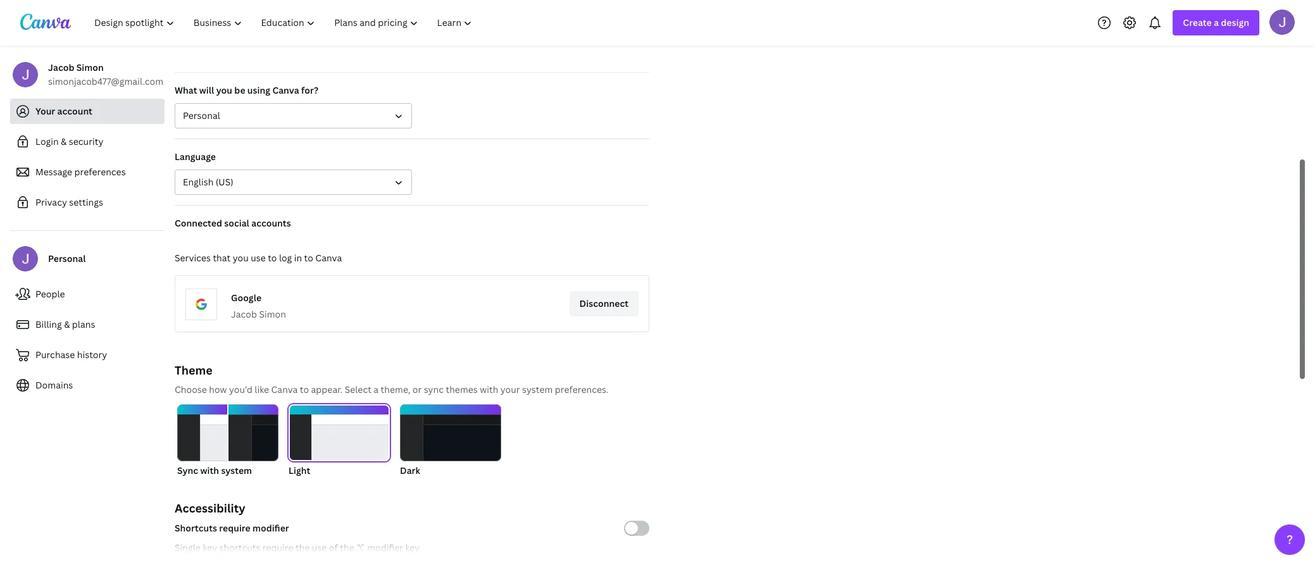 Task type: describe. For each thing, give the bounding box(es) containing it.
jacob simon image
[[1270, 9, 1295, 34]]

a inside theme choose how you'd like canva to appear. select a theme, or sync themes with your system preferences.
[[374, 384, 379, 396]]

that
[[213, 252, 231, 264]]

to inside theme choose how you'd like canva to appear. select a theme, or sync themes with your system preferences.
[[300, 384, 309, 396]]

settings
[[69, 196, 103, 208]]

1 vertical spatial modifier
[[367, 542, 403, 554]]

theme choose how you'd like canva to appear. select a theme, or sync themes with your system preferences.
[[175, 363, 609, 396]]

sync
[[424, 384, 444, 396]]

theme
[[175, 363, 213, 378]]

billing & plans link
[[10, 312, 165, 337]]

jacob simon simonjacob477@gmail.com
[[48, 61, 163, 87]]

login & security link
[[10, 129, 165, 154]]

design
[[1221, 16, 1249, 28]]

Dark button
[[400, 404, 501, 478]]

edit
[[615, 43, 633, 55]]

canva for theme
[[271, 384, 298, 396]]

will
[[199, 84, 214, 96]]

history
[[77, 349, 107, 361]]

you'd
[[229, 384, 253, 396]]

shortcuts
[[175, 522, 217, 534]]

privacy settings link
[[10, 190, 165, 215]]

single key shortcuts require the use of the ⌥ modifier key
[[175, 542, 420, 554]]

light
[[289, 465, 310, 477]]

privacy
[[35, 196, 67, 208]]

single
[[175, 542, 201, 554]]

& for billing
[[64, 318, 70, 330]]

0 horizontal spatial use
[[251, 252, 266, 264]]

simonjacob477@gmail.com
[[48, 75, 163, 87]]

system inside 'button'
[[221, 465, 252, 477]]

2 key from the left
[[405, 542, 420, 554]]

Language: English (US) button
[[175, 170, 412, 195]]

accounts
[[251, 217, 291, 229]]

themes
[[446, 384, 478, 396]]

& for login
[[61, 135, 67, 147]]

what
[[175, 84, 197, 96]]

you for that
[[233, 252, 249, 264]]

of
[[329, 542, 338, 554]]

1 horizontal spatial use
[[312, 542, 327, 554]]

billing & plans
[[35, 318, 95, 330]]

domains link
[[10, 373, 165, 398]]

system inside theme choose how you'd like canva to appear. select a theme, or sync themes with your system preferences.
[[522, 384, 553, 396]]

or
[[413, 384, 422, 396]]

sync
[[177, 465, 198, 477]]

plans
[[72, 318, 95, 330]]

jacob inside jacob simon simonjacob477@gmail.com
[[48, 61, 74, 73]]

disconnect button
[[569, 291, 639, 316]]

canva for what
[[272, 84, 299, 96]]

preferences.
[[555, 384, 609, 396]]

you for will
[[216, 84, 232, 96]]

create a design button
[[1173, 10, 1260, 35]]

with inside 'button'
[[200, 465, 219, 477]]

be
[[234, 84, 245, 96]]

Light button
[[289, 404, 390, 478]]

your
[[501, 384, 520, 396]]

a inside dropdown button
[[1214, 16, 1219, 28]]

connected
[[175, 217, 222, 229]]



Task type: vqa. For each thing, say whether or not it's contained in the screenshot.
2021
no



Task type: locate. For each thing, give the bounding box(es) containing it.
sync with system
[[177, 465, 252, 477]]

services that you use to log in to canva
[[175, 252, 342, 264]]

1 the from the left
[[296, 542, 310, 554]]

purchase
[[35, 349, 75, 361]]

1 vertical spatial jacob
[[231, 308, 257, 320]]

0 vertical spatial require
[[219, 522, 250, 534]]

0 horizontal spatial jacob
[[48, 61, 74, 73]]

google
[[231, 292, 261, 304]]

⌥
[[356, 542, 365, 554]]

purchase history
[[35, 349, 107, 361]]

billing
[[35, 318, 62, 330]]

jacob
[[48, 61, 74, 73], [231, 308, 257, 320]]

edit button
[[599, 37, 649, 62]]

message preferences link
[[10, 160, 165, 185]]

canva right like
[[271, 384, 298, 396]]

1 horizontal spatial key
[[405, 542, 420, 554]]

0 horizontal spatial require
[[219, 522, 250, 534]]

using
[[247, 84, 270, 96]]

1 vertical spatial canva
[[315, 252, 342, 264]]

0 vertical spatial &
[[61, 135, 67, 147]]

you left the be
[[216, 84, 232, 96]]

simon
[[76, 61, 104, 73], [259, 308, 286, 320]]

1 vertical spatial personal
[[48, 253, 86, 265]]

use left the of
[[312, 542, 327, 554]]

0 horizontal spatial personal
[[48, 253, 86, 265]]

google jacob simon
[[231, 292, 286, 320]]

personal
[[183, 110, 220, 122], [48, 253, 86, 265]]

1 vertical spatial simon
[[259, 308, 286, 320]]

key
[[203, 542, 217, 554], [405, 542, 420, 554]]

modifier up single key shortcuts require the use of the ⌥ modifier key
[[253, 522, 289, 534]]

like
[[255, 384, 269, 396]]

to left appear.
[[300, 384, 309, 396]]

what will you be using canva for?
[[175, 84, 318, 96]]

1 vertical spatial use
[[312, 542, 327, 554]]

0 horizontal spatial with
[[200, 465, 219, 477]]

& left plans
[[64, 318, 70, 330]]

0 horizontal spatial a
[[374, 384, 379, 396]]

simon down google
[[259, 308, 286, 320]]

Personal button
[[175, 103, 412, 128]]

0 vertical spatial jacob
[[48, 61, 74, 73]]

0 horizontal spatial key
[[203, 542, 217, 554]]

create
[[1183, 16, 1212, 28]]

select
[[345, 384, 371, 396]]

to
[[268, 252, 277, 264], [304, 252, 313, 264], [300, 384, 309, 396]]

theme,
[[381, 384, 410, 396]]

0 vertical spatial modifier
[[253, 522, 289, 534]]

0 vertical spatial canva
[[272, 84, 299, 96]]

1 vertical spatial a
[[374, 384, 379, 396]]

the left ⌥
[[340, 542, 354, 554]]

0 vertical spatial personal
[[183, 110, 220, 122]]

shortcuts
[[219, 542, 260, 554]]

modifier
[[253, 522, 289, 534], [367, 542, 403, 554]]

canva right in
[[315, 252, 342, 264]]

account
[[57, 105, 92, 117]]

login
[[35, 135, 59, 147]]

simon up simonjacob477@gmail.com
[[76, 61, 104, 73]]

&
[[61, 135, 67, 147], [64, 318, 70, 330]]

1 vertical spatial &
[[64, 318, 70, 330]]

canva
[[272, 84, 299, 96], [315, 252, 342, 264], [271, 384, 298, 396]]

1 vertical spatial system
[[221, 465, 252, 477]]

disconnect
[[580, 297, 629, 310]]

1 horizontal spatial system
[[522, 384, 553, 396]]

require up shortcuts
[[219, 522, 250, 534]]

1 horizontal spatial modifier
[[367, 542, 403, 554]]

you right that
[[233, 252, 249, 264]]

with right sync
[[200, 465, 219, 477]]

message
[[35, 166, 72, 178]]

system up 'accessibility'
[[221, 465, 252, 477]]

0 horizontal spatial modifier
[[253, 522, 289, 534]]

with inside theme choose how you'd like canva to appear. select a theme, or sync themes with your system preferences.
[[480, 384, 498, 396]]

with left your
[[480, 384, 498, 396]]

security
[[69, 135, 103, 147]]

jacob inside 'google jacob simon'
[[231, 308, 257, 320]]

top level navigation element
[[86, 10, 483, 35]]

1 horizontal spatial with
[[480, 384, 498, 396]]

use left log
[[251, 252, 266, 264]]

1 horizontal spatial simon
[[259, 308, 286, 320]]

key right "single" at the left of the page
[[203, 542, 217, 554]]

the
[[296, 542, 310, 554], [340, 542, 354, 554]]

1 horizontal spatial the
[[340, 542, 354, 554]]

english
[[183, 176, 214, 188]]

1 horizontal spatial jacob
[[231, 308, 257, 320]]

social
[[224, 217, 249, 229]]

for?
[[301, 84, 318, 96]]

0 vertical spatial with
[[480, 384, 498, 396]]

the left the of
[[296, 542, 310, 554]]

personal down will
[[183, 110, 220, 122]]

1 vertical spatial require
[[263, 542, 293, 554]]

0 horizontal spatial the
[[296, 542, 310, 554]]

2 the from the left
[[340, 542, 354, 554]]

to left log
[[268, 252, 277, 264]]

0 vertical spatial a
[[1214, 16, 1219, 28]]

create a design
[[1183, 16, 1249, 28]]

a
[[1214, 16, 1219, 28], [374, 384, 379, 396]]

connected social accounts
[[175, 217, 291, 229]]

canva left for?
[[272, 84, 299, 96]]

0 vertical spatial system
[[522, 384, 553, 396]]

english (us)
[[183, 176, 233, 188]]

simon inside jacob simon simonjacob477@gmail.com
[[76, 61, 104, 73]]

personal up people
[[48, 253, 86, 265]]

0 vertical spatial you
[[216, 84, 232, 96]]

to right in
[[304, 252, 313, 264]]

your account link
[[10, 99, 165, 124]]

(us)
[[216, 176, 233, 188]]

canva inside theme choose how you'd like canva to appear. select a theme, or sync themes with your system preferences.
[[271, 384, 298, 396]]

with
[[480, 384, 498, 396], [200, 465, 219, 477]]

system right your
[[522, 384, 553, 396]]

people link
[[10, 282, 165, 307]]

purchase history link
[[10, 342, 165, 368]]

shortcuts require modifier
[[175, 522, 289, 534]]

message preferences
[[35, 166, 126, 178]]

your account
[[35, 105, 92, 117]]

use
[[251, 252, 266, 264], [312, 542, 327, 554]]

0 vertical spatial simon
[[76, 61, 104, 73]]

1 horizontal spatial require
[[263, 542, 293, 554]]

& right login
[[61, 135, 67, 147]]

preferences
[[74, 166, 126, 178]]

accessibility
[[175, 501, 245, 516]]

a right 'select'
[[374, 384, 379, 396]]

you
[[216, 84, 232, 96], [233, 252, 249, 264]]

a left design
[[1214, 16, 1219, 28]]

jacob down google
[[231, 308, 257, 320]]

2 vertical spatial canva
[[271, 384, 298, 396]]

1 vertical spatial you
[[233, 252, 249, 264]]

log
[[279, 252, 292, 264]]

1 horizontal spatial personal
[[183, 110, 220, 122]]

domains
[[35, 379, 73, 391]]

your
[[35, 105, 55, 117]]

0 horizontal spatial simon
[[76, 61, 104, 73]]

how
[[209, 384, 227, 396]]

modifier right ⌥
[[367, 542, 403, 554]]

choose
[[175, 384, 207, 396]]

1 key from the left
[[203, 542, 217, 554]]

privacy settings
[[35, 196, 103, 208]]

require
[[219, 522, 250, 534], [263, 542, 293, 554]]

key right ⌥
[[405, 542, 420, 554]]

dark
[[400, 465, 420, 477]]

require right shortcuts
[[263, 542, 293, 554]]

system
[[522, 384, 553, 396], [221, 465, 252, 477]]

appear.
[[311, 384, 343, 396]]

login & security
[[35, 135, 103, 147]]

1 vertical spatial with
[[200, 465, 219, 477]]

jacob up your account at the left
[[48, 61, 74, 73]]

1 horizontal spatial a
[[1214, 16, 1219, 28]]

people
[[35, 288, 65, 300]]

simon inside 'google jacob simon'
[[259, 308, 286, 320]]

0 horizontal spatial system
[[221, 465, 252, 477]]

personal inside button
[[183, 110, 220, 122]]

services
[[175, 252, 211, 264]]

Sync with system button
[[177, 404, 279, 478]]

language
[[175, 151, 216, 163]]

in
[[294, 252, 302, 264]]

0 vertical spatial use
[[251, 252, 266, 264]]



